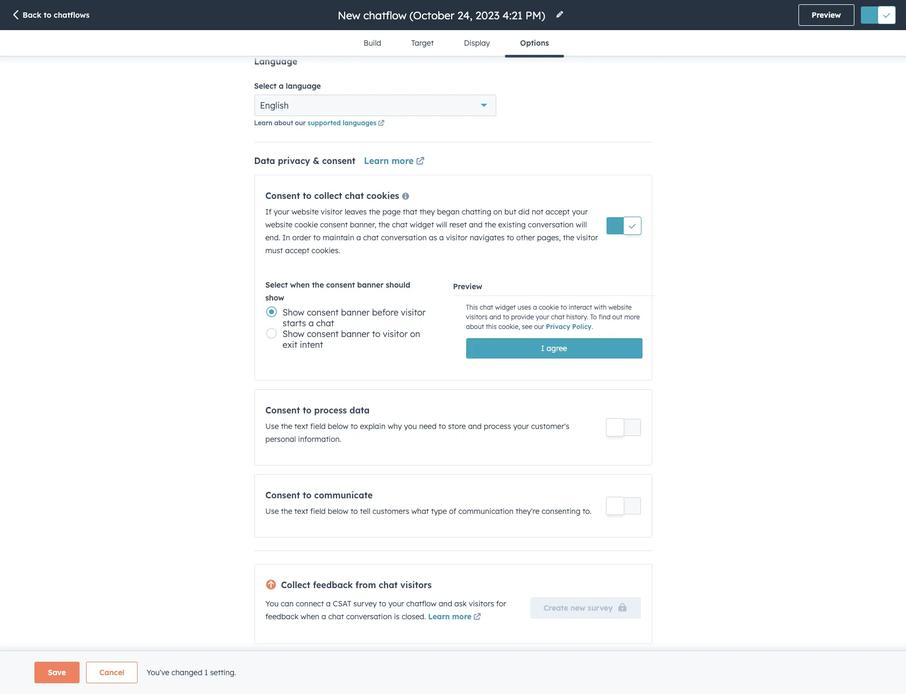 Task type: locate. For each thing, give the bounding box(es) containing it.
banner right intent
[[341, 329, 370, 339]]

widget inside this chat widget uses a cookie to interact with website visitors and to provide your chat history. to find out more about this cookie, see our
[[495, 303, 516, 312]]

1 will from the left
[[436, 220, 447, 230]]

visitor inside show consent banner to visitor on exit intent
[[383, 329, 408, 339]]

but
[[504, 207, 516, 217]]

1 vertical spatial select
[[265, 280, 288, 290]]

0 horizontal spatial on
[[410, 329, 420, 339]]

&
[[313, 155, 319, 166]]

show inside show consent banner before visitor starts a chat
[[283, 307, 304, 318]]

2 vertical spatial website
[[608, 303, 632, 312]]

2 vertical spatial visitors
[[469, 599, 494, 609]]

on down "should"
[[410, 329, 420, 339]]

banner inside show consent banner to visitor on exit intent
[[341, 329, 370, 339]]

pages,
[[537, 233, 561, 243]]

consent right "starts"
[[307, 329, 339, 339]]

visitor down consent to collect chat cookies
[[321, 207, 343, 217]]

1 show from the top
[[283, 307, 304, 318]]

2 vertical spatial more
[[452, 612, 472, 622]]

process right store
[[484, 422, 511, 431]]

they're
[[516, 507, 540, 516]]

about left this
[[466, 323, 484, 331]]

select for select a language
[[254, 81, 277, 91]]

1 vertical spatial preview
[[453, 282, 482, 292]]

visitor inside show consent banner before visitor starts a chat
[[401, 307, 426, 318]]

1 horizontal spatial will
[[576, 220, 587, 230]]

1 vertical spatial visitors
[[400, 580, 432, 591]]

and inside if your website visitor leaves the page that they began chatting on but did not accept your website cookie consent banner, the chat widget will reset and the existing conversation will end. in order to maintain a chat conversation as a visitor navigates to other pages, the visitor must accept cookies.
[[469, 220, 483, 230]]

preview inside button
[[812, 10, 841, 20]]

learn more link
[[364, 155, 427, 166], [428, 612, 483, 625]]

website up out
[[608, 303, 632, 312]]

your
[[274, 207, 290, 217], [572, 207, 588, 217], [536, 313, 549, 321], [513, 422, 529, 431], [388, 599, 404, 609]]

conversation up pages,
[[528, 220, 574, 230]]

learn down english
[[254, 119, 272, 127]]

conversation down that
[[381, 233, 427, 243]]

on left but
[[493, 207, 502, 217]]

supported languages
[[308, 119, 376, 127]]

1 vertical spatial text
[[294, 507, 308, 516]]

to right order
[[313, 233, 321, 243]]

learn more
[[364, 155, 414, 166], [428, 612, 472, 622]]

more up cookies
[[392, 155, 414, 166]]

2 vertical spatial banner
[[341, 329, 370, 339]]

policy
[[572, 323, 592, 331]]

learn more down ask at the right of page
[[428, 612, 472, 622]]

our right see
[[534, 323, 544, 331]]

more right out
[[624, 313, 640, 321]]

1 horizontal spatial our
[[534, 323, 544, 331]]

1 vertical spatial website
[[265, 220, 293, 230]]

0 vertical spatial banner
[[357, 280, 384, 290]]

1 horizontal spatial preview
[[812, 10, 841, 20]]

3 consent from the top
[[265, 490, 300, 501]]

1 vertical spatial link opens in a new window image
[[416, 158, 425, 166]]

leaves
[[345, 207, 367, 217]]

select
[[254, 81, 277, 91], [265, 280, 288, 290]]

this
[[466, 303, 478, 312]]

learn
[[254, 119, 272, 127], [364, 155, 389, 166], [428, 612, 450, 622]]

our left supported
[[295, 119, 306, 127]]

0 vertical spatial cookie
[[295, 220, 318, 230]]

will
[[436, 220, 447, 230], [576, 220, 587, 230]]

1 vertical spatial on
[[410, 329, 420, 339]]

0 horizontal spatial preview
[[453, 282, 482, 292]]

to down existing
[[507, 233, 514, 243]]

0 horizontal spatial will
[[436, 220, 447, 230]]

your up privacy
[[536, 313, 549, 321]]

1 use from the top
[[265, 422, 279, 431]]

more down ask at the right of page
[[452, 612, 472, 622]]

cookie up privacy
[[539, 303, 559, 312]]

our
[[295, 119, 306, 127], [534, 323, 544, 331]]

if
[[265, 207, 272, 217]]

consent
[[265, 190, 300, 201], [265, 405, 300, 416], [265, 490, 300, 501]]

banner inside show consent banner before visitor starts a chat
[[341, 307, 370, 318]]

field for process
[[310, 422, 326, 431]]

1 horizontal spatial on
[[493, 207, 502, 217]]

0 horizontal spatial accept
[[285, 246, 309, 255]]

your up is
[[388, 599, 404, 609]]

about
[[274, 119, 293, 127], [466, 323, 484, 331]]

0 horizontal spatial our
[[295, 119, 306, 127]]

the
[[369, 207, 380, 217], [378, 220, 390, 230], [485, 220, 496, 230], [563, 233, 574, 243], [312, 280, 324, 290], [281, 422, 292, 431], [281, 507, 292, 516]]

1 vertical spatial banner
[[341, 307, 370, 318]]

to inside 'back to chatflows' button
[[44, 10, 51, 20]]

2 vertical spatial link opens in a new window image
[[474, 612, 481, 625]]

to down collect feedback from chat visitors
[[379, 599, 386, 609]]

0 vertical spatial learn
[[254, 119, 272, 127]]

display button
[[449, 30, 505, 56]]

1 text from the top
[[294, 422, 308, 431]]

and inside you can connect a csat survey to your chatflow and ask visitors for feedback when a chat conversation is closed.
[[439, 599, 452, 609]]

and right store
[[468, 422, 482, 431]]

when
[[290, 280, 310, 290], [301, 612, 319, 622]]

collect
[[281, 580, 310, 591]]

0 vertical spatial show
[[283, 307, 304, 318]]

0 horizontal spatial widget
[[410, 220, 434, 230]]

0 vertical spatial when
[[290, 280, 310, 290]]

consent
[[322, 155, 356, 166], [320, 220, 348, 230], [326, 280, 355, 290], [307, 307, 339, 318], [307, 329, 339, 339]]

1 horizontal spatial learn more
[[428, 612, 472, 622]]

survey right new in the right bottom of the page
[[588, 604, 613, 613]]

your inside use the text field below to explain why you need to store and process your customer's personal information.
[[513, 422, 529, 431]]

setting.
[[210, 668, 236, 678]]

text up information.
[[294, 422, 308, 431]]

chat up leaves
[[345, 190, 364, 201]]

options button
[[505, 30, 564, 57]]

chat up intent
[[316, 318, 334, 329]]

link opens in a new window image
[[378, 120, 385, 127], [416, 158, 425, 166], [474, 614, 481, 622]]

1 vertical spatial field
[[310, 507, 326, 516]]

2 text from the top
[[294, 507, 308, 516]]

began
[[437, 207, 460, 217]]

1 horizontal spatial survey
[[588, 604, 613, 613]]

visitors inside this chat widget uses a cookie to interact with website visitors and to provide your chat history. to find out more about this cookie, see our
[[466, 313, 488, 321]]

feedback down can
[[265, 612, 299, 622]]

1 vertical spatial process
[[484, 422, 511, 431]]

when inside you can connect a csat survey to your chatflow and ask visitors for feedback when a chat conversation is closed.
[[301, 612, 319, 622]]

0 vertical spatial our
[[295, 119, 306, 127]]

if your website visitor leaves the page that they began chatting on but did not accept your website cookie consent banner, the chat widget will reset and the existing conversation will end. in order to maintain a chat conversation as a visitor navigates to other pages, the visitor must accept cookies.
[[265, 207, 598, 255]]

text down consent to communicate
[[294, 507, 308, 516]]

0 vertical spatial accept
[[546, 207, 570, 217]]

field down consent to communicate
[[310, 507, 326, 516]]

conversation left is
[[346, 612, 392, 622]]

link opens in a new window image for learn about our
[[378, 120, 385, 127]]

0 horizontal spatial cookie
[[295, 220, 318, 230]]

and
[[469, 220, 483, 230], [489, 313, 501, 321], [468, 422, 482, 431], [439, 599, 452, 609]]

use the text field below to explain why you need to store and process your customer's personal information.
[[265, 422, 569, 444]]

2 horizontal spatial learn
[[428, 612, 450, 622]]

use for consent to communicate
[[265, 507, 279, 516]]

2 field from the top
[[310, 507, 326, 516]]

1 vertical spatial link opens in a new window image
[[416, 158, 425, 166]]

website up end.
[[265, 220, 293, 230]]

0 vertical spatial learn more
[[364, 155, 414, 166]]

2 horizontal spatial link opens in a new window image
[[474, 614, 481, 622]]

our inside this chat widget uses a cookie to interact with website visitors and to provide your chat history. to find out more about this cookie, see our
[[534, 323, 544, 331]]

1 vertical spatial learn more
[[428, 612, 472, 622]]

1 vertical spatial more
[[624, 313, 640, 321]]

accept down order
[[285, 246, 309, 255]]

cancel
[[99, 668, 124, 678]]

1 horizontal spatial process
[[484, 422, 511, 431]]

text for process
[[294, 422, 308, 431]]

show consent banner to visitor on exit intent
[[283, 329, 420, 350]]

learn more up cookies
[[364, 155, 414, 166]]

cookies.
[[312, 246, 340, 255]]

1 vertical spatial accept
[[285, 246, 309, 255]]

survey inside button
[[588, 604, 613, 613]]

and down chatting
[[469, 220, 483, 230]]

to up the cookie,
[[503, 313, 509, 321]]

2 below from the top
[[328, 507, 349, 516]]

visitor
[[321, 207, 343, 217], [446, 233, 468, 243], [576, 233, 598, 243], [401, 307, 426, 318], [383, 329, 408, 339]]

your left "customer's"
[[513, 422, 529, 431]]

to
[[590, 313, 597, 321]]

0 vertical spatial consent
[[265, 190, 300, 201]]

2 show from the top
[[283, 329, 304, 339]]

chat right from on the bottom left of page
[[379, 580, 398, 591]]

visitors up chatflow
[[400, 580, 432, 591]]

0 vertical spatial learn more link
[[364, 155, 427, 166]]

0 horizontal spatial survey
[[353, 599, 377, 609]]

the right pages,
[[563, 233, 574, 243]]

a down banner,
[[356, 233, 361, 243]]

build
[[364, 38, 381, 48]]

.
[[592, 323, 593, 331]]

text inside use the text field below to explain why you need to store and process your customer's personal information.
[[294, 422, 308, 431]]

0 vertical spatial about
[[274, 119, 293, 127]]

0 vertical spatial use
[[265, 422, 279, 431]]

survey down from on the bottom left of page
[[353, 599, 377, 609]]

navigation
[[348, 30, 564, 57]]

1 vertical spatial when
[[301, 612, 319, 622]]

1 horizontal spatial link opens in a new window image
[[416, 158, 425, 166]]

chat inside show consent banner before visitor starts a chat
[[316, 318, 334, 329]]

chatflows
[[54, 10, 90, 20]]

about down english
[[274, 119, 293, 127]]

visitors inside you can connect a csat survey to your chatflow and ask visitors for feedback when a chat conversation is closed.
[[469, 599, 494, 609]]

banner up show consent banner to visitor on exit intent
[[341, 307, 370, 318]]

show
[[283, 307, 304, 318], [283, 329, 304, 339]]

1 vertical spatial consent
[[265, 405, 300, 416]]

1 horizontal spatial widget
[[495, 303, 516, 312]]

chat up privacy
[[551, 313, 565, 321]]

0 vertical spatial link opens in a new window image
[[378, 119, 385, 129]]

to left collect
[[303, 190, 312, 201]]

to left communicate
[[303, 490, 312, 501]]

feedback up csat
[[313, 580, 353, 591]]

select up english
[[254, 81, 277, 91]]

cookie inside this chat widget uses a cookie to interact with website visitors and to provide your chat history. to find out more about this cookie, see our
[[539, 303, 559, 312]]

visitor down "before"
[[383, 329, 408, 339]]

create
[[544, 604, 568, 613]]

and up this
[[489, 313, 501, 321]]

0 horizontal spatial link opens in a new window image
[[378, 120, 385, 127]]

consent up show consent banner before visitor starts a chat
[[326, 280, 355, 290]]

communication
[[458, 507, 514, 516]]

use up personal
[[265, 422, 279, 431]]

0 horizontal spatial feedback
[[265, 612, 299, 622]]

select for select when the consent banner should show
[[265, 280, 288, 290]]

1 field from the top
[[310, 422, 326, 431]]

2 will from the left
[[576, 220, 587, 230]]

and inside this chat widget uses a cookie to interact with website visitors and to provide your chat history. to find out more about this cookie, see our
[[489, 313, 501, 321]]

0 vertical spatial field
[[310, 422, 326, 431]]

your right if
[[274, 207, 290, 217]]

visitors left for
[[469, 599, 494, 609]]

to
[[44, 10, 51, 20], [303, 190, 312, 201], [313, 233, 321, 243], [507, 233, 514, 243], [561, 303, 567, 312], [503, 313, 509, 321], [372, 329, 381, 339], [303, 405, 312, 416], [351, 422, 358, 431], [439, 422, 446, 431], [303, 490, 312, 501], [351, 507, 358, 516], [379, 599, 386, 609]]

consent up the "maintain" at top left
[[320, 220, 348, 230]]

learn up cookies
[[364, 155, 389, 166]]

consent for consent to process data
[[265, 405, 300, 416]]

on
[[493, 207, 502, 217], [410, 329, 420, 339]]

select inside "select when the consent banner should show"
[[265, 280, 288, 290]]

0 horizontal spatial learn more link
[[364, 155, 427, 166]]

order
[[292, 233, 311, 243]]

link opens in a new window image
[[378, 119, 385, 129], [416, 158, 425, 166], [474, 612, 481, 625]]

navigates
[[470, 233, 505, 243]]

chat right "this"
[[480, 303, 493, 312]]

field
[[310, 422, 326, 431], [310, 507, 326, 516]]

back to chatflows
[[23, 10, 90, 20]]

below up information.
[[328, 422, 349, 431]]

chat down csat
[[328, 612, 344, 622]]

1 horizontal spatial learn more link
[[428, 612, 483, 625]]

learn down chatflow
[[428, 612, 450, 622]]

a inside show consent banner before visitor starts a chat
[[308, 318, 314, 329]]

to down 'data'
[[351, 422, 358, 431]]

learn more link up cookies
[[364, 155, 427, 166]]

1 vertical spatial feedback
[[265, 612, 299, 622]]

cookies
[[367, 190, 399, 201]]

when up "starts"
[[290, 280, 310, 290]]

cookie up order
[[295, 220, 318, 230]]

0 vertical spatial more
[[392, 155, 414, 166]]

1 vertical spatial use
[[265, 507, 279, 516]]

below inside use the text field below to explain why you need to store and process your customer's personal information.
[[328, 422, 349, 431]]

None field
[[337, 8, 549, 22]]

preview
[[812, 10, 841, 20], [453, 282, 482, 292]]

show
[[265, 293, 284, 303]]

what
[[411, 507, 429, 516]]

1 horizontal spatial more
[[452, 612, 472, 622]]

0 vertical spatial preview
[[812, 10, 841, 20]]

0 horizontal spatial process
[[314, 405, 347, 416]]

save
[[48, 668, 66, 678]]

consent to process data
[[265, 405, 370, 416]]

reset
[[449, 220, 467, 230]]

1 vertical spatial about
[[466, 323, 484, 331]]

widget left the uses
[[495, 303, 516, 312]]

1 horizontal spatial cookie
[[539, 303, 559, 312]]

field inside use the text field below to explain why you need to store and process your customer's personal information.
[[310, 422, 326, 431]]

0 vertical spatial text
[[294, 422, 308, 431]]

1 vertical spatial show
[[283, 329, 304, 339]]

1 below from the top
[[328, 422, 349, 431]]

maintain
[[323, 233, 354, 243]]

use inside use the text field below to explain why you need to store and process your customer's personal information.
[[265, 422, 279, 431]]

uses
[[518, 303, 531, 312]]

1 horizontal spatial accept
[[546, 207, 570, 217]]

2 vertical spatial link opens in a new window image
[[474, 614, 481, 622]]

chat inside you can connect a csat survey to your chatflow and ask visitors for feedback when a chat conversation is closed.
[[328, 612, 344, 622]]

0 vertical spatial below
[[328, 422, 349, 431]]

visitor right pages,
[[576, 233, 598, 243]]

show inside show consent banner to visitor on exit intent
[[283, 329, 304, 339]]

1 horizontal spatial about
[[466, 323, 484, 331]]

1 vertical spatial learn
[[364, 155, 389, 166]]

widget down they
[[410, 220, 434, 230]]

your inside you can connect a csat survey to your chatflow and ask visitors for feedback when a chat conversation is closed.
[[388, 599, 404, 609]]

banner for to
[[341, 329, 370, 339]]

other
[[516, 233, 535, 243]]

this chat widget uses a cookie to interact with website visitors and to provide your chat history. to find out more about this cookie, see our
[[466, 303, 640, 331]]

0 vertical spatial on
[[493, 207, 502, 217]]

website up order
[[292, 207, 319, 217]]

0 vertical spatial link opens in a new window image
[[378, 120, 385, 127]]

0 vertical spatial feedback
[[313, 580, 353, 591]]

accept right not
[[546, 207, 570, 217]]

1 consent from the top
[[265, 190, 300, 201]]

below down communicate
[[328, 507, 349, 516]]

show consent banner before visitor starts a chat
[[283, 307, 426, 329]]

0 horizontal spatial about
[[274, 119, 293, 127]]

1 vertical spatial conversation
[[381, 233, 427, 243]]

field up information.
[[310, 422, 326, 431]]

exit
[[283, 339, 297, 350]]

text
[[294, 422, 308, 431], [294, 507, 308, 516]]

0 vertical spatial select
[[254, 81, 277, 91]]

target button
[[396, 30, 449, 56]]

link opens in a new window image inside supported languages link
[[378, 120, 385, 127]]

languages
[[343, 119, 376, 127]]

0 horizontal spatial link opens in a new window image
[[378, 119, 385, 129]]

2 vertical spatial consent
[[265, 490, 300, 501]]

banner left "should"
[[357, 280, 384, 290]]

the down cookies. at the top
[[312, 280, 324, 290]]

visitors
[[466, 313, 488, 321], [400, 580, 432, 591], [469, 599, 494, 609]]

csat
[[333, 599, 351, 609]]

about inside this chat widget uses a cookie to interact with website visitors and to provide your chat history. to find out more about this cookie, see our
[[466, 323, 484, 331]]

2 vertical spatial conversation
[[346, 612, 392, 622]]

2 horizontal spatial link opens in a new window image
[[474, 612, 481, 625]]

visitors down "this"
[[466, 313, 488, 321]]

a right "starts"
[[308, 318, 314, 329]]

use down consent to communicate
[[265, 507, 279, 516]]

0 vertical spatial widget
[[410, 220, 434, 230]]

and left ask at the right of page
[[439, 599, 452, 609]]

consent inside show consent banner before visitor starts a chat
[[307, 307, 339, 318]]

the left page
[[369, 207, 380, 217]]

0 vertical spatial visitors
[[466, 313, 488, 321]]

agree
[[547, 344, 567, 353]]

interact
[[569, 303, 592, 312]]

you've changed 1 setting.
[[146, 668, 236, 678]]

feedback inside you can connect a csat survey to your chatflow and ask visitors for feedback when a chat conversation is closed.
[[265, 612, 299, 622]]

when down connect
[[301, 612, 319, 622]]

personal
[[265, 435, 296, 444]]

2 horizontal spatial more
[[624, 313, 640, 321]]

0 vertical spatial process
[[314, 405, 347, 416]]

link opens in a new window image for learn about our
[[378, 119, 385, 129]]

2 consent from the top
[[265, 405, 300, 416]]

privacy
[[278, 155, 310, 166]]

2 use from the top
[[265, 507, 279, 516]]

the down consent to communicate
[[281, 507, 292, 516]]

1 horizontal spatial link opens in a new window image
[[416, 158, 425, 166]]

the up personal
[[281, 422, 292, 431]]

page
[[382, 207, 401, 217]]

1 vertical spatial widget
[[495, 303, 516, 312]]

select up show at the top
[[265, 280, 288, 290]]

learn more link down ask at the right of page
[[428, 612, 483, 625]]

1 vertical spatial below
[[328, 507, 349, 516]]

collect feedback from chat visitors
[[281, 580, 432, 591]]

with
[[594, 303, 607, 312]]

1 vertical spatial cookie
[[539, 303, 559, 312]]

1 vertical spatial our
[[534, 323, 544, 331]]



Task type: vqa. For each thing, say whether or not it's contained in the screenshot.
topmost created
no



Task type: describe. For each thing, give the bounding box(es) containing it.
the down page
[[378, 220, 390, 230]]

save button
[[34, 662, 79, 683]]

banner inside "select when the consent banner should show"
[[357, 280, 384, 290]]

text for communicate
[[294, 507, 308, 516]]

show for exit
[[283, 329, 304, 339]]

language
[[254, 56, 298, 67]]

starts
[[283, 318, 306, 329]]

i
[[541, 344, 545, 353]]

data
[[350, 405, 370, 416]]

ask
[[454, 599, 467, 609]]

chat down page
[[392, 220, 408, 230]]

your inside this chat widget uses a cookie to interact with website visitors and to provide your chat history. to find out more about this cookie, see our
[[536, 313, 549, 321]]

your right not
[[572, 207, 588, 217]]

use the text field below to tell customers what type of communication they're consenting to.
[[265, 507, 592, 516]]

link opens in a new window image for you can connect a csat survey to your chatflow and ask visitors for feedback when a chat conversation is closed.
[[474, 612, 481, 625]]

select a language
[[254, 81, 321, 91]]

consent inside "select when the consent banner should show"
[[326, 280, 355, 290]]

cookie,
[[499, 323, 520, 331]]

0 horizontal spatial learn more
[[364, 155, 414, 166]]

consent inside show consent banner to visitor on exit intent
[[307, 329, 339, 339]]

1 vertical spatial learn more link
[[428, 612, 483, 625]]

more inside this chat widget uses a cookie to interact with website visitors and to provide your chat history. to find out more about this cookie, see our
[[624, 313, 640, 321]]

i agree button
[[466, 338, 642, 359]]

show for a
[[283, 307, 304, 318]]

2 vertical spatial learn
[[428, 612, 450, 622]]

survey inside you can connect a csat survey to your chatflow and ask visitors for feedback when a chat conversation is closed.
[[353, 599, 377, 609]]

you
[[265, 599, 279, 609]]

i agree
[[541, 344, 567, 353]]

data
[[254, 155, 275, 166]]

chat down banner,
[[363, 233, 379, 243]]

more inside learn more link
[[452, 612, 472, 622]]

connect
[[296, 599, 324, 609]]

collect
[[314, 190, 342, 201]]

english
[[260, 100, 289, 111]]

existing
[[498, 220, 526, 230]]

use for consent to process data
[[265, 422, 279, 431]]

cookie inside if your website visitor leaves the page that they began chatting on but did not accept your website cookie consent banner, the chat widget will reset and the existing conversation will end. in order to maintain a chat conversation as a visitor navigates to other pages, the visitor must accept cookies.
[[295, 220, 318, 230]]

can
[[281, 599, 294, 609]]

create new survey button
[[530, 598, 641, 619]]

consent to communicate
[[265, 490, 373, 501]]

you
[[404, 422, 417, 431]]

this
[[486, 323, 497, 331]]

on inside show consent banner to visitor on exit intent
[[410, 329, 420, 339]]

target
[[411, 38, 434, 48]]

language
[[286, 81, 321, 91]]

select when the consent banner should show
[[265, 280, 410, 303]]

to inside you can connect a csat survey to your chatflow and ask visitors for feedback when a chat conversation is closed.
[[379, 599, 386, 609]]

intent
[[300, 339, 323, 350]]

field for communicate
[[310, 507, 326, 516]]

and inside use the text field below to explain why you need to store and process your customer's personal information.
[[468, 422, 482, 431]]

for
[[496, 599, 506, 609]]

visitor down reset
[[446, 233, 468, 243]]

provide
[[511, 313, 534, 321]]

closed.
[[402, 612, 426, 622]]

below for communicate
[[328, 507, 349, 516]]

consent for consent to collect chat cookies
[[265, 190, 300, 201]]

display
[[464, 38, 490, 48]]

you've
[[146, 668, 169, 678]]

0 horizontal spatial more
[[392, 155, 414, 166]]

back
[[23, 10, 41, 20]]

the inside use the text field below to explain why you need to store and process your customer's personal information.
[[281, 422, 292, 431]]

the up navigates
[[485, 220, 496, 230]]

0 vertical spatial website
[[292, 207, 319, 217]]

is
[[394, 612, 400, 622]]

you can connect a csat survey to your chatflow and ask visitors for feedback when a chat conversation is closed.
[[265, 599, 506, 622]]

navigation containing build
[[348, 30, 564, 57]]

they
[[420, 207, 435, 217]]

consenting
[[542, 507, 581, 516]]

from
[[356, 580, 376, 591]]

cancel button
[[86, 662, 138, 683]]

process inside use the text field below to explain why you need to store and process your customer's personal information.
[[484, 422, 511, 431]]

the inside "select when the consent banner should show"
[[312, 280, 324, 290]]

to.
[[583, 507, 592, 516]]

supported
[[308, 119, 341, 127]]

customer's
[[531, 422, 569, 431]]

type
[[431, 507, 447, 516]]

information.
[[298, 435, 341, 444]]

back to chatflows button
[[11, 9, 90, 22]]

privacy
[[546, 323, 570, 331]]

not
[[532, 207, 544, 217]]

to left interact
[[561, 303, 567, 312]]

end.
[[265, 233, 280, 243]]

must
[[265, 246, 283, 255]]

a inside this chat widget uses a cookie to interact with website visitors and to provide your chat history. to find out more about this cookie, see our
[[533, 303, 537, 312]]

explain
[[360, 422, 386, 431]]

a down connect
[[321, 612, 326, 622]]

on inside if your website visitor leaves the page that they began chatting on but did not accept your website cookie consent banner, the chat widget will reset and the existing conversation will end. in order to maintain a chat conversation as a visitor navigates to other pages, the visitor must accept cookies.
[[493, 207, 502, 217]]

below for process
[[328, 422, 349, 431]]

to left tell
[[351, 507, 358, 516]]

banner,
[[350, 220, 376, 230]]

see
[[522, 323, 532, 331]]

1
[[205, 668, 208, 678]]

to inside show consent banner to visitor on exit intent
[[372, 329, 381, 339]]

did
[[518, 207, 530, 217]]

to right need at left bottom
[[439, 422, 446, 431]]

data privacy & consent
[[254, 155, 356, 166]]

in
[[282, 233, 290, 243]]

link opens in a new window image for you can connect a csat survey to your chatflow and ask visitors for feedback when a chat conversation is closed.
[[474, 614, 481, 622]]

consent inside if your website visitor leaves the page that they began chatting on but did not accept your website cookie consent banner, the chat widget will reset and the existing conversation will end. in order to maintain a chat conversation as a visitor navigates to other pages, the visitor must accept cookies.
[[320, 220, 348, 230]]

link opens in a new window image inside learn more link
[[416, 158, 425, 166]]

changed
[[171, 668, 202, 678]]

tell
[[360, 507, 370, 516]]

privacy policy link
[[546, 323, 592, 331]]

when inside "select when the consent banner should show"
[[290, 280, 310, 290]]

english button
[[254, 95, 496, 116]]

consent right &
[[322, 155, 356, 166]]

a right as
[[439, 233, 444, 243]]

a left csat
[[326, 599, 331, 609]]

privacy policy .
[[546, 323, 593, 331]]

conversation inside you can connect a csat survey to your chatflow and ask visitors for feedback when a chat conversation is closed.
[[346, 612, 392, 622]]

consent for consent to communicate
[[265, 490, 300, 501]]

0 horizontal spatial learn
[[254, 119, 272, 127]]

store
[[448, 422, 466, 431]]

a up english
[[279, 81, 284, 91]]

widget inside if your website visitor leaves the page that they began chatting on but did not accept your website cookie consent banner, the chat widget will reset and the existing conversation will end. in order to maintain a chat conversation as a visitor navigates to other pages, the visitor must accept cookies.
[[410, 220, 434, 230]]

options
[[520, 38, 549, 48]]

as
[[429, 233, 437, 243]]

website inside this chat widget uses a cookie to interact with website visitors and to provide your chat history. to find out more about this cookie, see our
[[608, 303, 632, 312]]

new
[[571, 604, 586, 613]]

0 vertical spatial conversation
[[528, 220, 574, 230]]

learn about our
[[254, 119, 308, 127]]

history.
[[566, 313, 588, 321]]

banner for before
[[341, 307, 370, 318]]

1 horizontal spatial learn
[[364, 155, 389, 166]]

need
[[419, 422, 437, 431]]

that
[[403, 207, 417, 217]]

to up information.
[[303, 405, 312, 416]]

chatflow
[[406, 599, 437, 609]]



